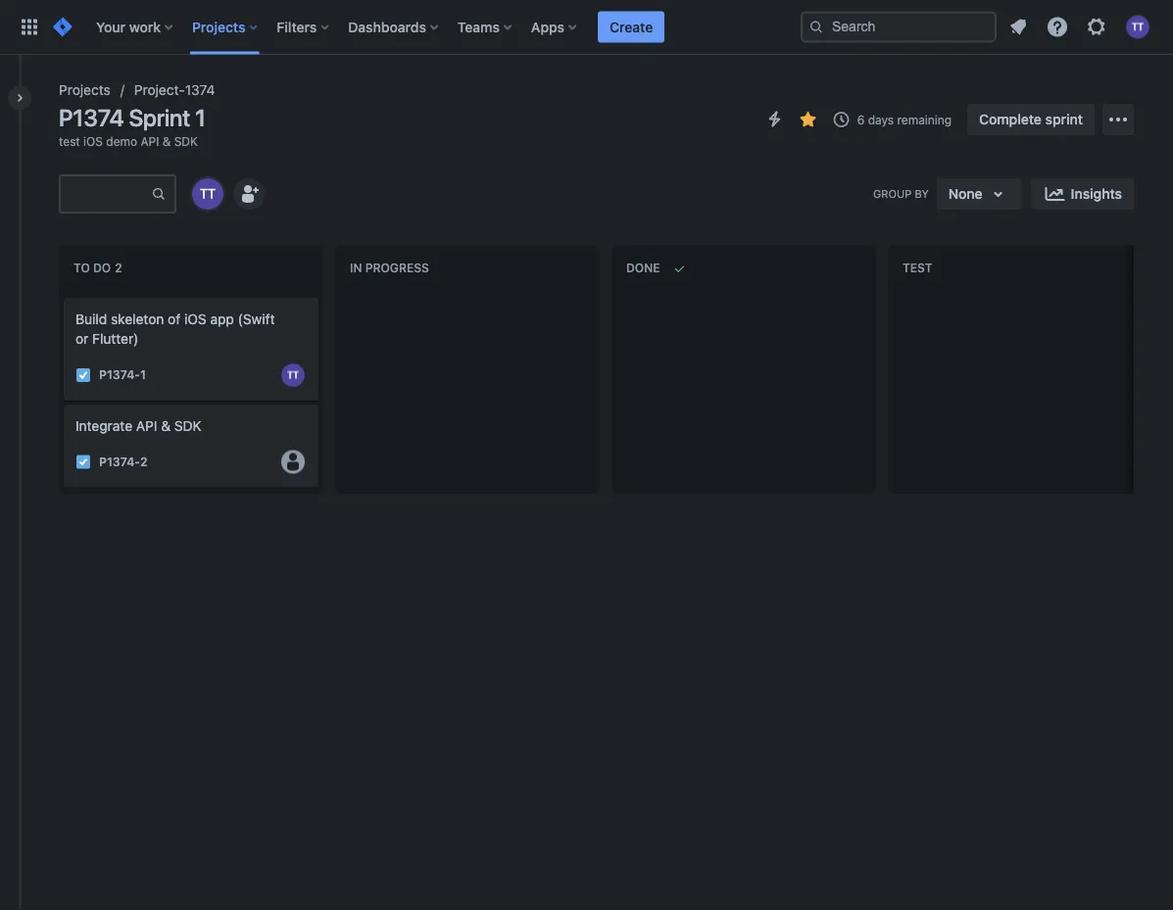 Task type: vqa. For each thing, say whether or not it's contained in the screenshot.
Build 'P1374-'
yes



Task type: locate. For each thing, give the bounding box(es) containing it.
ios right of
[[184, 311, 207, 327]]

complete sprint button
[[967, 104, 1095, 135]]

2 sdk from the top
[[174, 418, 202, 434]]

1 vertical spatial ios
[[184, 311, 207, 327]]

group
[[873, 187, 912, 200]]

0 vertical spatial 1
[[195, 104, 206, 131]]

Search this board text field
[[61, 176, 151, 212]]

api
[[141, 134, 159, 148], [136, 418, 157, 434]]

star p1374 board image
[[797, 108, 820, 131]]

projects inside popup button
[[192, 19, 245, 35]]

create
[[610, 19, 653, 35]]

projects up p1374
[[59, 82, 111, 98]]

your work
[[96, 19, 161, 35]]

insights image
[[1043, 182, 1067, 206]]

sdk inside p1374 sprint 1 test ios demo api & sdk
[[174, 134, 198, 148]]

ios
[[83, 134, 103, 148], [184, 311, 207, 327]]

1 inside the p1374-1 link
[[140, 368, 146, 382]]

1 down 1374 on the top of page
[[195, 104, 206, 131]]

task image
[[75, 367, 91, 383], [75, 454, 91, 470]]

of
[[168, 311, 181, 327]]

api up 2
[[136, 418, 157, 434]]

your profile and settings image
[[1126, 15, 1150, 39]]

p1374- down flutter)
[[99, 368, 140, 382]]

projects
[[192, 19, 245, 35], [59, 82, 111, 98]]

search image
[[809, 19, 824, 35]]

api down sprint
[[141, 134, 159, 148]]

1 p1374- from the top
[[99, 368, 140, 382]]

0 horizontal spatial ios
[[83, 134, 103, 148]]

integrate api & sdk
[[75, 418, 202, 434]]

0 vertical spatial ios
[[83, 134, 103, 148]]

sprint
[[129, 104, 190, 131]]

create button
[[598, 11, 665, 43]]

1 horizontal spatial projects
[[192, 19, 245, 35]]

banner
[[0, 0, 1173, 55]]

teams button
[[452, 11, 519, 43]]

task image left p1374-2 link
[[75, 454, 91, 470]]

1 vertical spatial 1
[[140, 368, 146, 382]]

apps
[[531, 19, 565, 35]]

& right integrate
[[161, 418, 171, 434]]

ios down p1374
[[83, 134, 103, 148]]

1 vertical spatial api
[[136, 418, 157, 434]]

or
[[75, 331, 89, 347]]

api inside p1374 sprint 1 test ios demo api & sdk
[[141, 134, 159, 148]]

1 horizontal spatial ios
[[184, 311, 207, 327]]

task image for integrate api & sdk
[[75, 454, 91, 470]]

filters
[[277, 19, 317, 35]]

1
[[195, 104, 206, 131], [140, 368, 146, 382]]

0 vertical spatial projects
[[192, 19, 245, 35]]

none
[[949, 186, 983, 202]]

0 horizontal spatial 1
[[140, 368, 146, 382]]

assignee: terry turtle image
[[281, 363, 305, 387]]

apps button
[[525, 11, 584, 43]]

sdk
[[174, 134, 198, 148], [174, 418, 202, 434]]

p1374-
[[99, 368, 140, 382], [99, 455, 140, 469]]

settings image
[[1085, 15, 1109, 39]]

1 vertical spatial task image
[[75, 454, 91, 470]]

help image
[[1046, 15, 1069, 39]]

1 horizontal spatial 1
[[195, 104, 206, 131]]

&
[[162, 134, 171, 148], [161, 418, 171, 434]]

p1374- for build
[[99, 368, 140, 382]]

0 vertical spatial api
[[141, 134, 159, 148]]

2 p1374- from the top
[[99, 455, 140, 469]]

projects up 1374 on the top of page
[[192, 19, 245, 35]]

1 vertical spatial sdk
[[174, 418, 202, 434]]

2
[[140, 455, 148, 469]]

1 up integrate api & sdk
[[140, 368, 146, 382]]

1 task image from the top
[[75, 367, 91, 383]]

1 vertical spatial p1374-
[[99, 455, 140, 469]]

0 vertical spatial p1374-
[[99, 368, 140, 382]]

p1374- down integrate
[[99, 455, 140, 469]]

by
[[915, 187, 929, 200]]

0 horizontal spatial projects
[[59, 82, 111, 98]]

add people image
[[237, 182, 261, 206]]

app
[[210, 311, 234, 327]]

work
[[129, 19, 161, 35]]

0 vertical spatial &
[[162, 134, 171, 148]]

0 vertical spatial sdk
[[174, 134, 198, 148]]

do
[[93, 261, 111, 275]]

to
[[74, 261, 90, 275]]

1 vertical spatial projects
[[59, 82, 111, 98]]

6 days remaining image
[[830, 108, 853, 131]]

task image down "or"
[[75, 367, 91, 383]]

6 days remaining
[[857, 113, 952, 126]]

1 inside p1374 sprint 1 test ios demo api & sdk
[[195, 104, 206, 131]]

& inside p1374 sprint 1 test ios demo api & sdk
[[162, 134, 171, 148]]

& down sprint
[[162, 134, 171, 148]]

2 task image from the top
[[75, 454, 91, 470]]

in
[[350, 261, 362, 275]]

0 vertical spatial task image
[[75, 367, 91, 383]]

jira software image
[[51, 15, 74, 39], [51, 15, 74, 39]]

banner containing your work
[[0, 0, 1173, 55]]

dashboards
[[348, 19, 426, 35]]

1 sdk from the top
[[174, 134, 198, 148]]

dashboards button
[[342, 11, 446, 43]]



Task type: describe. For each thing, give the bounding box(es) containing it.
test ios demo api & sdk element
[[59, 133, 198, 149]]

(swift
[[238, 311, 275, 327]]

flutter)
[[92, 331, 139, 347]]

filters button
[[271, 11, 337, 43]]

test
[[903, 261, 933, 275]]

p1374-2 link
[[99, 454, 148, 471]]

integrate
[[75, 418, 132, 434]]

6
[[857, 113, 865, 126]]

complete sprint
[[979, 111, 1083, 127]]

notifications image
[[1007, 15, 1030, 39]]

projects for projects popup button
[[192, 19, 245, 35]]

1 vertical spatial &
[[161, 418, 171, 434]]

ios inside p1374 sprint 1 test ios demo api & sdk
[[83, 134, 103, 148]]

p1374-1
[[99, 368, 146, 382]]

p1374-1 link
[[99, 367, 146, 384]]

primary element
[[12, 0, 801, 54]]

more image
[[1107, 108, 1130, 131]]

progress
[[365, 261, 429, 275]]

teams
[[458, 19, 500, 35]]

task image for build skeleton of ios app (swift or flutter)
[[75, 367, 91, 383]]

projects button
[[186, 11, 265, 43]]

p1374 sprint 1 test ios demo api & sdk
[[59, 104, 206, 148]]

p1374
[[59, 104, 124, 131]]

appswitcher icon image
[[18, 15, 41, 39]]

ios inside build skeleton of ios app (swift or flutter)
[[184, 311, 207, 327]]

days
[[868, 113, 894, 126]]

build
[[75, 311, 107, 327]]

to do
[[74, 261, 111, 275]]

project-1374 link
[[134, 78, 215, 102]]

automations menu button icon image
[[763, 107, 787, 131]]

p1374-2
[[99, 455, 148, 469]]

done
[[626, 261, 660, 275]]

remaining
[[897, 113, 952, 126]]

insights button
[[1032, 178, 1134, 210]]

p1374- for integrate
[[99, 455, 140, 469]]

to do element
[[74, 261, 126, 275]]

projects link
[[59, 78, 111, 102]]

project-
[[134, 82, 185, 98]]

terry turtle image
[[192, 178, 223, 210]]

skeleton
[[111, 311, 164, 327]]

1374
[[185, 82, 215, 98]]

complete
[[979, 111, 1042, 127]]

your work button
[[90, 11, 180, 43]]

project-1374
[[134, 82, 215, 98]]

none button
[[937, 178, 1022, 210]]

group by
[[873, 187, 929, 200]]

in progress
[[350, 261, 429, 275]]

demo
[[106, 134, 137, 148]]

sprint
[[1045, 111, 1083, 127]]

sidebar navigation image
[[0, 78, 43, 118]]

Search field
[[801, 11, 997, 43]]

unassigned image
[[281, 450, 305, 474]]

build skeleton of ios app (swift or flutter)
[[75, 311, 275, 347]]

insights
[[1071, 186, 1122, 202]]

test
[[59, 134, 80, 148]]

your
[[96, 19, 126, 35]]

projects for projects link
[[59, 82, 111, 98]]



